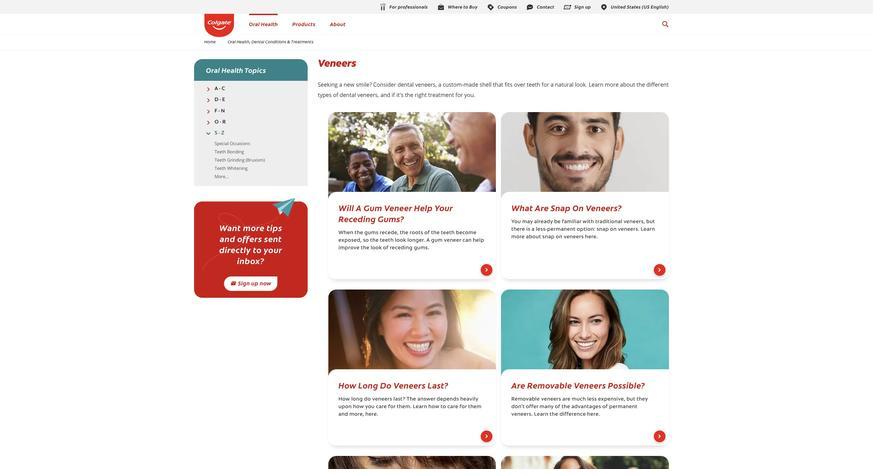 Task type: vqa. For each thing, say whether or not it's contained in the screenshot.
Gum at the left top of page
yes



Task type: describe. For each thing, give the bounding box(es) containing it.
sign up now
[[238, 280, 271, 287]]

contact icon image
[[526, 3, 534, 11]]

option:
[[577, 227, 595, 232]]

of right many
[[555, 405, 560, 410]]

heavily
[[460, 397, 478, 402]]

for down the heavily
[[460, 405, 467, 410]]

whitening
[[227, 165, 248, 171]]

natural
[[555, 81, 574, 88]]

what
[[511, 202, 533, 213]]

roots
[[410, 231, 423, 236]]

possible?
[[608, 380, 645, 391]]

gums
[[364, 231, 378, 236]]

want more tips and offers sent directly to your inbox?
[[219, 222, 282, 266]]

receding
[[338, 213, 376, 224]]

can
[[462, 238, 472, 243]]

oral health
[[249, 20, 278, 28]]

veneer
[[444, 238, 461, 243]]

do
[[364, 397, 371, 402]]

special occasions link
[[215, 140, 250, 147]]

f - n button
[[194, 108, 307, 114]]

the up gum
[[431, 231, 440, 236]]

fits
[[505, 81, 513, 88]]

veneers inside how long do veneers last? the answer depends heavily upon how you care for them. learn how to care for them and more, here.
[[372, 397, 392, 402]]

topics
[[245, 65, 266, 75]]

health for oral health
[[261, 20, 278, 28]]

d - e button
[[194, 97, 307, 103]]

1 horizontal spatial teeth
[[441, 231, 455, 236]]

veneers inside the you may already be familiar with traditional veneers, but there is a less-permanent option: snap on veneers. learn more about snap on veneers here.
[[564, 235, 584, 240]]

1 horizontal spatial are
[[535, 202, 549, 213]]

n
[[221, 109, 225, 114]]

of left receding
[[383, 246, 389, 251]]

over
[[514, 81, 525, 88]]

right
[[415, 91, 427, 99]]

learn inside seeking a new smile? consider dental veneers, a custom-made shell that fits over teeth for a natural look. learn more about the different types of dental veneers, and if it's the right treatment for you.
[[589, 81, 603, 88]]

here. inside removable veneers are much less expensive, but they don't offer many of the advantages of permanent veneers. learn the difference here.
[[587, 412, 600, 417]]

o - r
[[215, 120, 226, 125]]

long
[[351, 397, 363, 402]]

for professionals icon image
[[378, 3, 387, 12]]

more inside want more tips and offers sent directly to your inbox?
[[243, 222, 265, 233]]

0 horizontal spatial look
[[371, 246, 382, 251]]

oral for oral health
[[249, 20, 260, 28]]

- for a
[[219, 86, 221, 92]]

home link
[[200, 39, 220, 44]]

gum
[[431, 238, 443, 243]]

that
[[493, 81, 503, 88]]

2 horizontal spatial veneers
[[574, 380, 606, 391]]

s
[[215, 131, 217, 136]]

more,
[[349, 412, 364, 417]]

become
[[456, 231, 477, 236]]

here. inside how long do veneers last? the answer depends heavily upon how you care for them. learn how to care for them and more, here.
[[365, 412, 378, 417]]

don't
[[511, 405, 525, 410]]

health for oral health topics
[[221, 65, 243, 75]]

longer.
[[407, 238, 425, 243]]

teeth bonding link
[[215, 149, 244, 155]]

are
[[562, 397, 570, 402]]

0 vertical spatial removable
[[527, 380, 572, 391]]

for left natural
[[542, 81, 549, 88]]

you
[[365, 405, 375, 410]]

oral health topics button
[[194, 59, 307, 81]]

and inside want more tips and offers sent directly to your inbox?
[[220, 233, 235, 244]]

expensive,
[[598, 397, 625, 402]]

d - e
[[215, 97, 225, 103]]

the left "roots"
[[400, 231, 408, 236]]

oral for oral health topics
[[206, 65, 220, 75]]

difference
[[560, 412, 586, 417]]

&
[[287, 39, 290, 44]]

s - z
[[215, 131, 224, 136]]

but inside removable veneers are much less expensive, but they don't offer many of the advantages of permanent veneers. learn the difference here.
[[627, 397, 635, 402]]

receding
[[390, 246, 412, 251]]

learn inside removable veneers are much less expensive, but they don't offer many of the advantages of permanent veneers. learn the difference here.
[[534, 412, 548, 417]]

seeking a new smile? consider dental veneers, a custom-made shell that fits over teeth for a natural look. learn more about the different types of dental veneers, and if it's the right treatment for you.
[[318, 81, 669, 99]]

colgate® logo image
[[204, 14, 234, 37]]

on
[[572, 202, 584, 213]]

exposed,
[[338, 238, 362, 243]]

1 teeth from the top
[[215, 149, 226, 155]]

veneers. inside removable veneers are much less expensive, but they don't offer many of the advantages of permanent veneers. learn the difference here.
[[511, 412, 533, 417]]

consider
[[373, 81, 396, 88]]

want
[[219, 222, 241, 233]]

is
[[526, 227, 530, 232]]

of down expensive,
[[602, 405, 608, 410]]

oral for oral health, dental conditions & treatments
[[228, 39, 236, 44]]

will
[[338, 202, 354, 213]]

when the gums recede, the roots of the teeth become exposed, so the teeth look longer. a gum veneer can help improve the look of receding gums.
[[338, 231, 484, 251]]

1 how from the left
[[353, 405, 364, 410]]

made
[[464, 81, 478, 88]]

1 horizontal spatial veneers
[[394, 380, 426, 391]]

o - r button
[[194, 119, 307, 125]]

less-
[[536, 227, 547, 232]]

a - c button
[[194, 86, 307, 92]]

for down last?
[[388, 405, 395, 410]]

advantages
[[571, 405, 601, 410]]

when
[[338, 231, 353, 236]]

0 vertical spatial on
[[610, 227, 617, 232]]

seeking
[[318, 81, 338, 88]]

(bruxism)
[[246, 157, 265, 163]]

a up treatment
[[438, 81, 441, 88]]

already
[[534, 220, 553, 225]]

upon
[[338, 405, 352, 410]]

paper airplane image
[[202, 195, 299, 276]]

z
[[221, 131, 224, 136]]

traditional
[[595, 220, 622, 225]]

a left natural
[[551, 81, 554, 88]]

products button
[[292, 20, 315, 28]]

so
[[363, 238, 369, 243]]

r
[[222, 120, 226, 125]]

special
[[215, 140, 229, 147]]

f - n
[[215, 109, 225, 114]]

and inside seeking a new smile? consider dental veneers, a custom-made shell that fits over teeth for a natural look. learn more about the different types of dental veneers, and if it's the right treatment for you.
[[380, 91, 390, 99]]

gum
[[364, 202, 382, 213]]

products
[[292, 20, 315, 28]]

learn inside the you may already be familiar with traditional veneers, but there is a less-permanent option: snap on veneers. learn more about snap on veneers here.
[[641, 227, 655, 232]]

1 vertical spatial veneers,
[[357, 91, 379, 99]]

more... link
[[215, 174, 229, 180]]

1 vertical spatial are
[[511, 380, 525, 391]]

occasions
[[230, 140, 250, 147]]

snap
[[551, 202, 571, 213]]

now
[[260, 280, 271, 287]]

o
[[215, 120, 219, 125]]

about inside the you may already be familiar with traditional veneers, but there is a less-permanent option: snap on veneers. learn more about snap on veneers here.
[[526, 235, 541, 240]]



Task type: locate. For each thing, give the bounding box(es) containing it.
1 horizontal spatial and
[[338, 412, 348, 417]]

0 vertical spatial look
[[395, 238, 406, 243]]

health up oral health, dental conditions & treatments link
[[261, 20, 278, 28]]

on down be
[[556, 235, 562, 240]]

here. down option: at the right top
[[585, 235, 598, 240]]

snap down traditional
[[597, 227, 609, 232]]

veneers, down smile?
[[357, 91, 379, 99]]

removable up are
[[527, 380, 572, 391]]

how up the upon at the bottom of page
[[338, 397, 350, 402]]

1 vertical spatial dental
[[340, 91, 356, 99]]

- inside d - e popup button
[[219, 97, 221, 103]]

teeth
[[215, 149, 226, 155], [215, 157, 226, 163], [215, 165, 226, 171]]

more right look.
[[605, 81, 619, 88]]

veneers, right traditional
[[624, 220, 645, 225]]

on
[[610, 227, 617, 232], [556, 235, 562, 240]]

veneers. down don't
[[511, 412, 533, 417]]

more
[[605, 81, 619, 88], [243, 222, 265, 233], [511, 235, 525, 240]]

the down many
[[550, 412, 558, 417]]

0 horizontal spatial veneers.
[[511, 412, 533, 417]]

removable inside removable veneers are much less expensive, but they don't offer many of the advantages of permanent veneers. learn the difference here.
[[511, 397, 540, 402]]

how long do veneers last? the answer depends heavily upon how you care for them. learn how to care for them and more, here.
[[338, 397, 482, 417]]

look
[[395, 238, 406, 243], [371, 246, 382, 251]]

1 horizontal spatial how
[[428, 405, 439, 410]]

1 horizontal spatial to
[[441, 405, 446, 410]]

where to buy icon image
[[437, 3, 445, 11]]

a inside when the gums recede, the roots of the teeth become exposed, so the teeth look longer. a gum veneer can help improve the look of receding gums.
[[426, 238, 430, 243]]

oral up dental
[[249, 20, 260, 28]]

learn inside how long do veneers last? the answer depends heavily upon how you care for them. learn how to care for them and more, here.
[[413, 405, 427, 410]]

but inside the you may already be familiar with traditional veneers, but there is a less-permanent option: snap on veneers. learn more about snap on veneers here.
[[646, 220, 655, 225]]

0 horizontal spatial veneers,
[[357, 91, 379, 99]]

smile?
[[356, 81, 372, 88]]

shell
[[480, 81, 492, 88]]

0 vertical spatial a
[[215, 86, 218, 92]]

to inside want more tips and offers sent directly to your inbox?
[[253, 244, 262, 255]]

d
[[215, 97, 218, 103]]

bonding
[[227, 149, 244, 155]]

permanent inside removable veneers are much less expensive, but they don't offer many of the advantages of permanent veneers. learn the difference here.
[[609, 405, 637, 410]]

- inside f - n dropdown button
[[218, 109, 220, 114]]

0 vertical spatial but
[[646, 220, 655, 225]]

a
[[339, 81, 342, 88], [438, 81, 441, 88], [551, 81, 554, 88], [532, 227, 535, 232]]

1 horizontal spatial dental
[[398, 81, 414, 88]]

- for s
[[219, 131, 220, 136]]

permanent down be
[[547, 227, 575, 232]]

your
[[264, 244, 282, 255]]

permanent
[[547, 227, 575, 232], [609, 405, 637, 410]]

2 horizontal spatial veneers
[[564, 235, 584, 240]]

veneers up the
[[394, 380, 426, 391]]

care down the depends
[[447, 405, 458, 410]]

the
[[637, 81, 645, 88], [405, 91, 413, 99], [355, 231, 363, 236], [400, 231, 408, 236], [431, 231, 440, 236], [370, 238, 379, 243], [361, 246, 369, 251], [562, 405, 570, 410], [550, 412, 558, 417]]

dental up it's
[[398, 81, 414, 88]]

teeth down special
[[215, 149, 226, 155]]

0 vertical spatial permanent
[[547, 227, 575, 232]]

how down answer
[[428, 405, 439, 410]]

a right is
[[532, 227, 535, 232]]

0 horizontal spatial care
[[376, 405, 387, 410]]

how
[[338, 380, 356, 391], [338, 397, 350, 402]]

you.
[[464, 91, 475, 99]]

2 vertical spatial teeth
[[215, 165, 226, 171]]

veneer
[[384, 202, 412, 213]]

veneers
[[564, 235, 584, 240], [372, 397, 392, 402], [541, 397, 561, 402]]

1 vertical spatial on
[[556, 235, 562, 240]]

and down the upon at the bottom of page
[[338, 412, 348, 417]]

1 vertical spatial permanent
[[609, 405, 637, 410]]

the
[[407, 397, 416, 402]]

a inside the you may already be familiar with traditional veneers, but there is a less-permanent option: snap on veneers. learn more about snap on veneers here.
[[532, 227, 535, 232]]

2 vertical spatial oral
[[206, 65, 220, 75]]

1 vertical spatial and
[[220, 233, 235, 244]]

more inside the you may already be familiar with traditional veneers, but there is a less-permanent option: snap on veneers. learn more about snap on veneers here.
[[511, 235, 525, 240]]

to down the depends
[[441, 405, 446, 410]]

look up receding
[[395, 238, 406, 243]]

0 horizontal spatial are
[[511, 380, 525, 391]]

sent
[[264, 233, 282, 244]]

but
[[646, 220, 655, 225], [627, 397, 635, 402]]

types
[[318, 91, 332, 99]]

0 horizontal spatial about
[[526, 235, 541, 240]]

1 horizontal spatial veneers.
[[618, 227, 639, 232]]

veneers. down traditional
[[618, 227, 639, 232]]

0 horizontal spatial permanent
[[547, 227, 575, 232]]

to inside how long do veneers last? the answer depends heavily upon how you care for them. learn how to care for them and more, here.
[[441, 405, 446, 410]]

veneers up you
[[372, 397, 392, 402]]

up
[[251, 280, 258, 287]]

oral left health,
[[228, 39, 236, 44]]

0 vertical spatial to
[[253, 244, 262, 255]]

to
[[253, 244, 262, 255], [441, 405, 446, 410]]

about left different
[[620, 81, 635, 88]]

- left the "r"
[[220, 120, 221, 125]]

3 teeth from the top
[[215, 165, 226, 171]]

of right types
[[333, 91, 338, 99]]

veneers up seeking
[[318, 56, 356, 70]]

help
[[473, 238, 484, 243]]

1 vertical spatial health
[[221, 65, 243, 75]]

None search field
[[662, 17, 669, 31]]

- right f
[[218, 109, 220, 114]]

- left e
[[219, 97, 221, 103]]

how down the long on the bottom
[[353, 405, 364, 410]]

0 horizontal spatial more
[[243, 222, 265, 233]]

conditions
[[265, 39, 286, 44]]

health inside popup button
[[221, 65, 243, 75]]

are up don't
[[511, 380, 525, 391]]

about down is
[[526, 235, 541, 240]]

1 vertical spatial but
[[627, 397, 635, 402]]

1 care from the left
[[376, 405, 387, 410]]

- for o
[[220, 120, 221, 125]]

the left different
[[637, 81, 645, 88]]

0 vertical spatial veneers,
[[415, 81, 437, 88]]

1 horizontal spatial veneers
[[541, 397, 561, 402]]

1 horizontal spatial health
[[261, 20, 278, 28]]

treatment
[[428, 91, 454, 99]]

depends
[[437, 397, 459, 402]]

may
[[522, 220, 533, 225]]

a right will on the top left of page
[[356, 202, 362, 213]]

2 horizontal spatial more
[[605, 81, 619, 88]]

the right it's
[[405, 91, 413, 99]]

directly
[[219, 244, 251, 255]]

0 vertical spatial how
[[338, 380, 356, 391]]

0 vertical spatial oral
[[249, 20, 260, 28]]

answer
[[417, 397, 435, 402]]

oral health button
[[249, 20, 278, 28]]

0 vertical spatial are
[[535, 202, 549, 213]]

more...
[[215, 174, 229, 180]]

how up the long on the bottom
[[338, 380, 356, 391]]

you
[[511, 220, 521, 225]]

0 horizontal spatial snap
[[542, 235, 555, 240]]

tips
[[267, 222, 282, 233]]

0 horizontal spatial on
[[556, 235, 562, 240]]

a - c
[[215, 86, 225, 92]]

treatments
[[291, 39, 314, 44]]

1 horizontal spatial veneers,
[[415, 81, 437, 88]]

teeth down teeth bonding 'link'
[[215, 157, 226, 163]]

health,
[[237, 39, 251, 44]]

0 horizontal spatial how
[[353, 405, 364, 410]]

veneers down option: at the right top
[[564, 235, 584, 240]]

- right s
[[219, 131, 220, 136]]

a left gum
[[426, 238, 430, 243]]

a left new
[[339, 81, 342, 88]]

2 how from the left
[[428, 405, 439, 410]]

veneers
[[318, 56, 356, 70], [394, 380, 426, 391], [574, 380, 606, 391]]

here. inside the you may already be familiar with traditional veneers, but there is a less-permanent option: snap on veneers. learn more about snap on veneers here.
[[585, 235, 598, 240]]

1 vertical spatial to
[[441, 405, 446, 410]]

f
[[215, 109, 217, 114]]

teeth right over
[[527, 81, 540, 88]]

1 vertical spatial snap
[[542, 235, 555, 240]]

a
[[215, 86, 218, 92], [356, 202, 362, 213], [426, 238, 430, 243]]

sign
[[238, 280, 250, 287]]

them.
[[397, 405, 412, 410]]

oral health, dental conditions & treatments link
[[223, 39, 318, 44]]

- inside o - r dropdown button
[[220, 120, 221, 125]]

1 how from the top
[[338, 380, 356, 391]]

1 vertical spatial more
[[243, 222, 265, 233]]

e
[[222, 97, 225, 103]]

here. down advantages
[[587, 412, 600, 417]]

coupons icon image
[[487, 3, 495, 11]]

2 horizontal spatial teeth
[[527, 81, 540, 88]]

1 vertical spatial veneers.
[[511, 412, 533, 417]]

about button
[[330, 20, 346, 28]]

here.
[[585, 235, 598, 240], [365, 412, 378, 417], [587, 412, 600, 417]]

veneers up less
[[574, 380, 606, 391]]

more left "tips"
[[243, 222, 265, 233]]

location icon image
[[600, 3, 608, 11]]

a inside "will a gum veneer help your receding gums?"
[[356, 202, 362, 213]]

how for how long do veneers last? the answer depends heavily upon how you care for them. learn how to care for them and more, here.
[[338, 397, 350, 402]]

veneers inside removable veneers are much less expensive, but they don't offer many of the advantages of permanent veneers. learn the difference here.
[[541, 397, 561, 402]]

health
[[261, 20, 278, 28], [221, 65, 243, 75]]

0 vertical spatial health
[[261, 20, 278, 28]]

the up so
[[355, 231, 363, 236]]

2 vertical spatial teeth
[[380, 238, 394, 243]]

1 vertical spatial a
[[356, 202, 362, 213]]

1 horizontal spatial permanent
[[609, 405, 637, 410]]

2 horizontal spatial oral
[[249, 20, 260, 28]]

0 vertical spatial dental
[[398, 81, 414, 88]]

2 how from the top
[[338, 397, 350, 402]]

1 vertical spatial how
[[338, 397, 350, 402]]

1 vertical spatial teeth
[[215, 157, 226, 163]]

sign up now link
[[224, 277, 278, 291]]

0 horizontal spatial teeth
[[380, 238, 394, 243]]

veneers?
[[586, 202, 622, 213]]

1 horizontal spatial snap
[[597, 227, 609, 232]]

1 vertical spatial look
[[371, 246, 382, 251]]

s - z button
[[194, 130, 307, 136]]

0 vertical spatial more
[[605, 81, 619, 88]]

2 care from the left
[[447, 405, 458, 410]]

a inside dropdown button
[[215, 86, 218, 92]]

2 vertical spatial veneers,
[[624, 220, 645, 225]]

0 horizontal spatial and
[[220, 233, 235, 244]]

and left 'offers'
[[220, 233, 235, 244]]

1 horizontal spatial oral
[[228, 39, 236, 44]]

the down so
[[361, 246, 369, 251]]

recede,
[[380, 231, 399, 236]]

long
[[358, 380, 378, 391]]

of inside seeking a new smile? consider dental veneers, a custom-made shell that fits over teeth for a natural look. learn more about the different types of dental veneers, and if it's the right treatment for you.
[[333, 91, 338, 99]]

2 vertical spatial a
[[426, 238, 430, 243]]

and inside how long do veneers last? the answer depends heavily upon how you care for them. learn how to care for them and more, here.
[[338, 412, 348, 417]]

0 vertical spatial about
[[620, 81, 635, 88]]

snap down less-
[[542, 235, 555, 240]]

veneers,
[[415, 81, 437, 88], [357, 91, 379, 99], [624, 220, 645, 225]]

0 horizontal spatial health
[[221, 65, 243, 75]]

1 horizontal spatial about
[[620, 81, 635, 88]]

how for how long do veneers last?
[[338, 380, 356, 391]]

1 vertical spatial removable
[[511, 397, 540, 402]]

them
[[468, 405, 482, 410]]

0 horizontal spatial but
[[627, 397, 635, 402]]

on down traditional
[[610, 227, 617, 232]]

removable
[[527, 380, 572, 391], [511, 397, 540, 402]]

2 horizontal spatial a
[[426, 238, 430, 243]]

0 vertical spatial teeth
[[527, 81, 540, 88]]

teeth grinding (bruxism) link
[[215, 157, 265, 163]]

a left c
[[215, 86, 218, 92]]

about inside seeking a new smile? consider dental veneers, a custom-made shell that fits over teeth for a natural look. learn more about the different types of dental veneers, and if it's the right treatment for you.
[[620, 81, 635, 88]]

0 horizontal spatial dental
[[340, 91, 356, 99]]

0 vertical spatial teeth
[[215, 149, 226, 155]]

about
[[330, 20, 346, 28]]

permanent down expensive,
[[609, 405, 637, 410]]

look.
[[575, 81, 587, 88]]

sign up icon image
[[563, 3, 572, 11]]

0 vertical spatial snap
[[597, 227, 609, 232]]

offers
[[237, 233, 262, 244]]

1 horizontal spatial look
[[395, 238, 406, 243]]

veneers up many
[[541, 397, 561, 402]]

1 vertical spatial about
[[526, 235, 541, 240]]

removable up offer
[[511, 397, 540, 402]]

0 horizontal spatial a
[[215, 86, 218, 92]]

of right "roots"
[[424, 231, 430, 236]]

more down there
[[511, 235, 525, 240]]

teeth down recede,
[[380, 238, 394, 243]]

0 vertical spatial veneers.
[[618, 227, 639, 232]]

more inside seeking a new smile? consider dental veneers, a custom-made shell that fits over teeth for a natural look. learn more about the different types of dental veneers, and if it's the right treatment for you.
[[605, 81, 619, 88]]

care
[[376, 405, 387, 410], [447, 405, 458, 410]]

for
[[542, 81, 549, 88], [455, 91, 463, 99], [388, 405, 395, 410], [460, 405, 467, 410]]

- left c
[[219, 86, 221, 92]]

- for d
[[219, 97, 221, 103]]

0 horizontal spatial veneers
[[372, 397, 392, 402]]

last?
[[393, 397, 405, 402]]

you may already be familiar with traditional veneers, but there is a less-permanent option: snap on veneers. learn more about snap on veneers here.
[[511, 220, 655, 240]]

there
[[511, 227, 525, 232]]

inbox?
[[237, 255, 264, 266]]

the down are
[[562, 405, 570, 410]]

0 horizontal spatial to
[[253, 244, 262, 255]]

teeth up veneer
[[441, 231, 455, 236]]

- inside s - z popup button
[[219, 131, 220, 136]]

1 horizontal spatial but
[[646, 220, 655, 225]]

permanent inside the you may already be familiar with traditional veneers, but there is a less-permanent option: snap on veneers. learn more about snap on veneers here.
[[547, 227, 575, 232]]

1 horizontal spatial on
[[610, 227, 617, 232]]

s - z menu
[[194, 140, 307, 181]]

- for f
[[218, 109, 220, 114]]

0 horizontal spatial oral
[[206, 65, 220, 75]]

2 horizontal spatial and
[[380, 91, 390, 99]]

how inside how long do veneers last? the answer depends heavily upon how you care for them. learn how to care for them and more, here.
[[338, 397, 350, 402]]

1 vertical spatial oral
[[228, 39, 236, 44]]

here. down you
[[365, 412, 378, 417]]

- inside a - c dropdown button
[[219, 86, 221, 92]]

1 horizontal spatial care
[[447, 405, 458, 410]]

improve
[[338, 246, 360, 251]]

care right you
[[376, 405, 387, 410]]

they
[[637, 397, 648, 402]]

the down gums
[[370, 238, 379, 243]]

oral inside popup button
[[206, 65, 220, 75]]

learn
[[589, 81, 603, 88], [641, 227, 655, 232], [413, 405, 427, 410], [534, 412, 548, 417]]

less
[[587, 397, 597, 402]]

teeth up more... link
[[215, 165, 226, 171]]

and left if
[[380, 91, 390, 99]]

veneers. inside the you may already be familiar with traditional veneers, but there is a less-permanent option: snap on veneers. learn more about snap on veneers here.
[[618, 227, 639, 232]]

oral
[[249, 20, 260, 28], [228, 39, 236, 44], [206, 65, 220, 75]]

1 horizontal spatial more
[[511, 235, 525, 240]]

2 horizontal spatial veneers,
[[624, 220, 645, 225]]

familiar
[[562, 220, 581, 225]]

veneers, inside the you may already be familiar with traditional veneers, but there is a less-permanent option: snap on veneers. learn more about snap on veneers here.
[[624, 220, 645, 225]]

1 vertical spatial teeth
[[441, 231, 455, 236]]

teeth inside seeking a new smile? consider dental veneers, a custom-made shell that fits over teeth for a natural look. learn more about the different types of dental veneers, and if it's the right treatment for you.
[[527, 81, 540, 88]]

0 vertical spatial and
[[380, 91, 390, 99]]

much
[[572, 397, 586, 402]]

0 horizontal spatial veneers
[[318, 56, 356, 70]]

look down gums
[[371, 246, 382, 251]]

are up already
[[535, 202, 549, 213]]

veneers, up 'right'
[[415, 81, 437, 88]]

dental down new
[[340, 91, 356, 99]]

oral up a - c
[[206, 65, 220, 75]]

2 vertical spatial and
[[338, 412, 348, 417]]

to left your
[[253, 244, 262, 255]]

2 vertical spatial more
[[511, 235, 525, 240]]

1 horizontal spatial a
[[356, 202, 362, 213]]

health up c
[[221, 65, 243, 75]]

2 teeth from the top
[[215, 157, 226, 163]]

for left the you.
[[455, 91, 463, 99]]

with
[[583, 220, 594, 225]]



